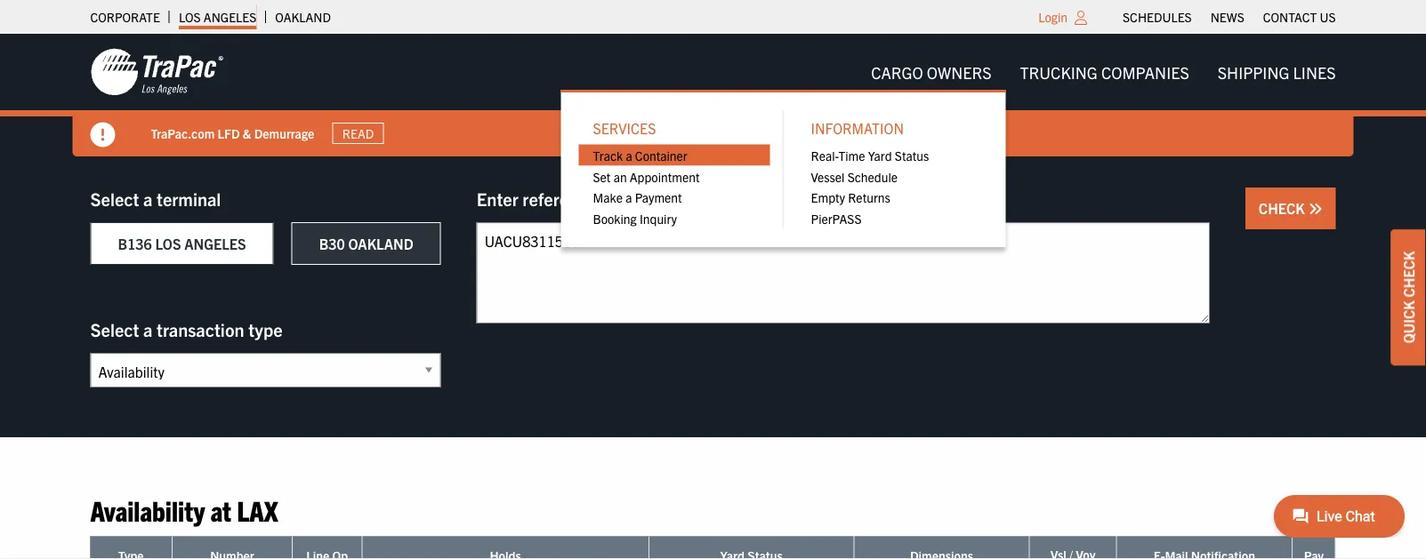 Task type: vqa. For each thing, say whether or not it's contained in the screenshot.
second - from right
no



Task type: locate. For each thing, give the bounding box(es) containing it.
menu for information
[[797, 145, 988, 229]]

menu bar containing schedules
[[1114, 4, 1345, 29]]

real-
[[811, 147, 839, 163]]

container
[[635, 147, 687, 163]]

an
[[614, 168, 627, 184]]

information link
[[797, 111, 988, 145]]

1 horizontal spatial oakland
[[348, 235, 413, 253]]

0 vertical spatial angeles
[[204, 9, 257, 25]]

1 vertical spatial solid image
[[1308, 202, 1323, 216]]

lines
[[1293, 62, 1336, 82]]

menu bar
[[1114, 4, 1345, 29], [561, 54, 1350, 247]]

contact us
[[1263, 9, 1336, 25]]

quick
[[1400, 301, 1417, 344]]

0 vertical spatial check
[[1259, 199, 1308, 217]]

menu containing services
[[561, 90, 1006, 247]]

menu
[[561, 90, 1006, 247], [579, 145, 770, 229], [797, 145, 988, 229]]

0 vertical spatial oakland
[[275, 9, 331, 25]]

0 horizontal spatial check
[[1259, 199, 1308, 217]]

payment
[[635, 190, 682, 206]]

oakland right los angeles link
[[275, 9, 331, 25]]

1 select from the top
[[90, 187, 139, 210]]

solid image
[[90, 122, 115, 147], [1308, 202, 1323, 216]]

1 vertical spatial select
[[90, 318, 139, 340]]

1 vertical spatial los
[[155, 235, 181, 253]]

oakland
[[275, 9, 331, 25], [348, 235, 413, 253]]

lfd
[[218, 125, 240, 141]]

real-time yard status vessel schedule empty returns pierpass
[[811, 147, 929, 227]]

0 vertical spatial select
[[90, 187, 139, 210]]

menu for services
[[579, 145, 770, 229]]

check button
[[1246, 188, 1336, 230]]

los up los angeles image at the top of page
[[179, 9, 201, 25]]

angeles down terminal
[[184, 235, 246, 253]]

a left the transaction
[[143, 318, 153, 340]]

banner containing cargo owners
[[0, 34, 1426, 247]]

2 select from the top
[[90, 318, 139, 340]]

services link
[[579, 111, 770, 145]]

availability at lax
[[90, 493, 278, 528]]

track a container link
[[579, 145, 770, 166]]

check inside the "check" button
[[1259, 199, 1308, 217]]

angeles
[[204, 9, 257, 25], [184, 235, 246, 253]]

reference
[[523, 187, 597, 210]]

demurrage
[[254, 125, 314, 141]]

corporate link
[[90, 4, 160, 29]]

check inside quick check link
[[1400, 251, 1417, 298]]

1 horizontal spatial check
[[1400, 251, 1417, 298]]

oakland right b30
[[348, 235, 413, 253]]

menu containing real-time yard status
[[797, 145, 988, 229]]

schedule
[[848, 168, 898, 184]]

track
[[593, 147, 623, 163]]

menu bar containing cargo owners
[[561, 54, 1350, 247]]

shipping lines link
[[1204, 54, 1350, 90]]

trucking companies link
[[1006, 54, 1204, 90]]

pierpass link
[[797, 208, 988, 229]]

angeles left oakland link
[[204, 9, 257, 25]]

trapac.com lfd & demurrage
[[151, 125, 314, 141]]

0 vertical spatial menu bar
[[1114, 4, 1345, 29]]

status
[[895, 147, 929, 163]]

inquiry
[[640, 211, 677, 227]]

companies
[[1101, 62, 1189, 82]]

select up b136
[[90, 187, 139, 210]]

news
[[1211, 9, 1245, 25]]

los
[[179, 9, 201, 25], [155, 235, 181, 253]]

a for select a terminal
[[143, 187, 153, 210]]

vessel schedule link
[[797, 166, 988, 187]]

a left terminal
[[143, 187, 153, 210]]

1 horizontal spatial solid image
[[1308, 202, 1323, 216]]

at
[[211, 493, 231, 528]]

contact
[[1263, 9, 1317, 25]]

light image
[[1075, 11, 1087, 25]]

quick check link
[[1391, 229, 1426, 366]]

los angeles
[[179, 9, 257, 25]]

information
[[811, 119, 904, 136]]

menu containing track a container
[[579, 145, 770, 229]]

0 vertical spatial los
[[179, 9, 201, 25]]

trucking
[[1020, 62, 1098, 82]]

vessel
[[811, 168, 845, 184]]

a right make
[[626, 190, 632, 206]]

select left the transaction
[[90, 318, 139, 340]]

a right track
[[626, 147, 632, 163]]

0 vertical spatial solid image
[[90, 122, 115, 147]]

1 vertical spatial menu bar
[[561, 54, 1350, 247]]

select
[[90, 187, 139, 210], [90, 318, 139, 340]]

empty
[[811, 190, 845, 206]]

select for select a terminal
[[90, 187, 139, 210]]

services
[[593, 119, 656, 136]]

banner
[[0, 34, 1426, 247]]

a
[[626, 147, 632, 163], [143, 187, 153, 210], [626, 190, 632, 206], [143, 318, 153, 340]]

1 vertical spatial oakland
[[348, 235, 413, 253]]

time
[[839, 147, 865, 163]]

1 vertical spatial check
[[1400, 251, 1417, 298]]

los right b136
[[155, 235, 181, 253]]

cargo owners link
[[857, 54, 1006, 90]]

check
[[1259, 199, 1308, 217], [1400, 251, 1417, 298]]



Task type: describe. For each thing, give the bounding box(es) containing it.
schedules
[[1123, 9, 1192, 25]]

read
[[342, 125, 374, 141]]

yard
[[868, 147, 892, 163]]

login link
[[1039, 9, 1068, 25]]

corporate
[[90, 9, 160, 25]]

terminal
[[157, 187, 221, 210]]

oakland link
[[275, 4, 331, 29]]

los inside los angeles link
[[179, 9, 201, 25]]

set
[[593, 168, 611, 184]]

los angeles image
[[90, 47, 224, 97]]

returns
[[848, 190, 890, 206]]

0 horizontal spatial oakland
[[275, 9, 331, 25]]

track a container menu item
[[579, 145, 770, 166]]

type
[[248, 318, 283, 340]]

make a payment link
[[579, 187, 770, 208]]

enter
[[477, 187, 518, 210]]

pierpass
[[811, 211, 862, 227]]

b30 oakland
[[319, 235, 413, 253]]

select a terminal
[[90, 187, 221, 210]]

a for select a transaction type
[[143, 318, 153, 340]]

track a container set an appointment make a payment booking inquiry
[[593, 147, 700, 227]]

us
[[1320, 9, 1336, 25]]

cargo owners
[[871, 62, 992, 82]]

b136 los angeles
[[118, 235, 246, 253]]

real-time yard status link
[[797, 145, 988, 166]]

empty returns link
[[797, 187, 988, 208]]

number(s)
[[601, 187, 681, 210]]

read link
[[332, 123, 384, 144]]

solid image inside the "check" button
[[1308, 202, 1323, 216]]

schedules link
[[1123, 4, 1192, 29]]

b30
[[319, 235, 345, 253]]

cargo owners menu item
[[561, 54, 1006, 247]]

select a transaction type
[[90, 318, 283, 340]]

booking
[[593, 211, 637, 227]]

information menu item
[[797, 111, 988, 229]]

login
[[1039, 9, 1068, 25]]

lax
[[237, 493, 278, 528]]

trapac.com
[[151, 125, 215, 141]]

news link
[[1211, 4, 1245, 29]]

shipping
[[1218, 62, 1290, 82]]

&
[[243, 125, 251, 141]]

menu for cargo owners
[[561, 90, 1006, 247]]

angeles inside los angeles link
[[204, 9, 257, 25]]

a for track a container set an appointment make a payment booking inquiry
[[626, 147, 632, 163]]

shipping lines
[[1218, 62, 1336, 82]]

quick check
[[1400, 251, 1417, 344]]

1 vertical spatial angeles
[[184, 235, 246, 253]]

make
[[593, 190, 623, 206]]

los angeles link
[[179, 4, 257, 29]]

availability
[[90, 493, 205, 528]]

transaction
[[157, 318, 244, 340]]

select for select a transaction type
[[90, 318, 139, 340]]

owners
[[927, 62, 992, 82]]

appointment
[[630, 168, 700, 184]]

b136
[[118, 235, 152, 253]]

services menu item
[[579, 111, 770, 229]]

booking inquiry link
[[579, 208, 770, 229]]

0 horizontal spatial solid image
[[90, 122, 115, 147]]

cargo
[[871, 62, 923, 82]]

contact us link
[[1263, 4, 1336, 29]]

enter reference number(s)
[[477, 187, 681, 210]]

trucking companies
[[1020, 62, 1189, 82]]

Enter reference number(s) text field
[[477, 222, 1210, 324]]

set an appointment link
[[579, 166, 770, 187]]



